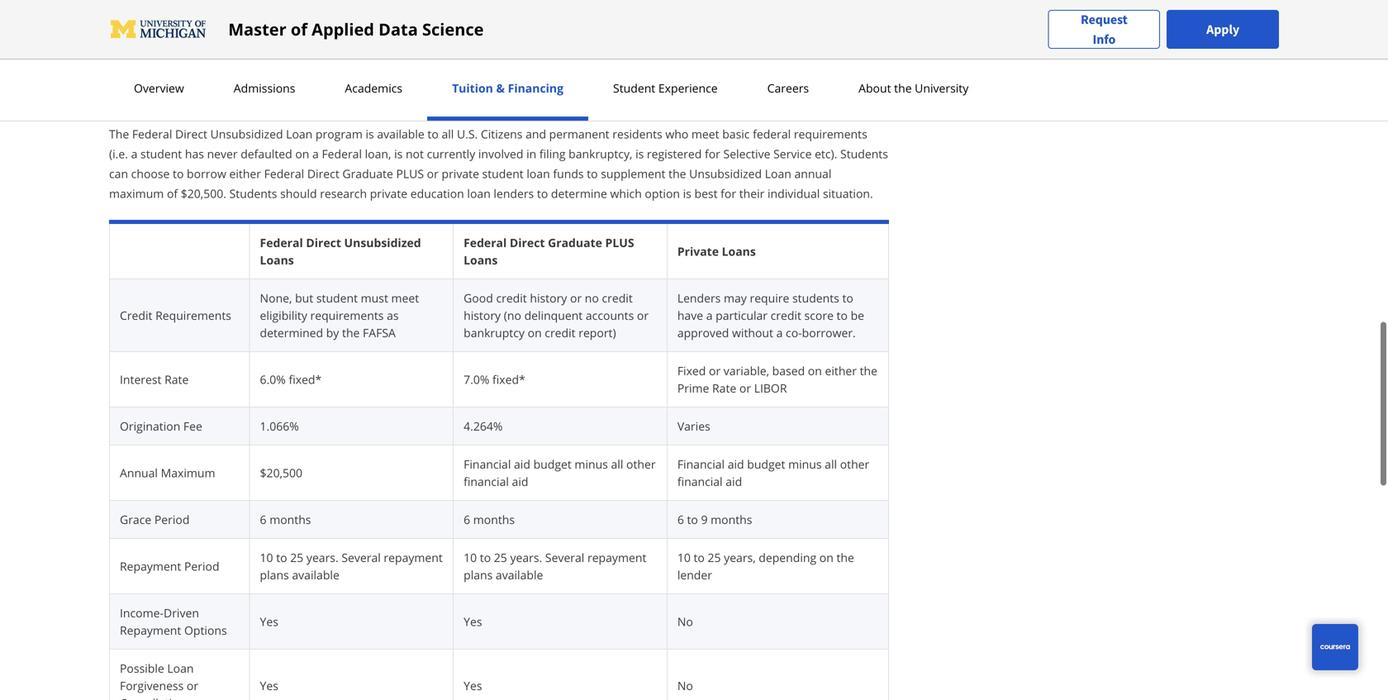 Task type: vqa. For each thing, say whether or not it's contained in the screenshot.
"direct"
yes



Task type: describe. For each thing, give the bounding box(es) containing it.
experience
[[659, 80, 718, 96]]

university of michigan image
[[109, 16, 208, 43]]

meet inside none, but student must meet eligibility requirements as determined by the fafsa
[[391, 290, 419, 306]]

(no
[[504, 307, 522, 323]]

students
[[793, 290, 840, 306]]

direct up has
[[175, 126, 207, 142]]

1 6 from the left
[[260, 512, 267, 527]]

individual
[[768, 186, 820, 201]]

exceed
[[423, 90, 461, 105]]

good
[[464, 290, 493, 306]]

2 horizontal spatial loans
[[722, 243, 756, 259]]

but
[[295, 290, 313, 306]]

0 horizontal spatial rate
[[165, 372, 189, 387]]

direct inside federal direct unsubsidized loans
[[306, 235, 341, 250]]

is left not
[[394, 146, 403, 162]]

credit requirements
[[120, 307, 231, 323]]

student for student experience
[[613, 80, 656, 96]]

a right '(i.e.'
[[131, 146, 138, 162]]

driven
[[164, 605, 199, 621]]

or inside the possible loan forgiveness or cancellation
[[187, 678, 198, 693]]

student's
[[672, 70, 722, 86]]

2 plans from the left
[[464, 567, 493, 583]]

available inside the federal direct unsubsidized loan program is available to all u.s. citizens and permanent residents who meet basic federal requirements (i.e. a student has never defaulted on a federal loan, is not currently involved in filing bankruptcy, is registered for selective service etc). students can choose to borrow either federal direct graduate plus or private student loan funds to supplement the unsubsidized loan annual maximum of $20,500. students should research private education loan lenders to determine which option is best for their individual situation.
[[377, 126, 425, 142]]

10 to 25 years, depending on the lender
[[678, 550, 855, 583]]

on inside the federal direct unsubsidized loan program is available to all u.s. citizens and permanent residents who meet basic federal requirements (i.e. a student has never defaulted on a federal loan, is not currently involved in filing bankruptcy, is registered for selective service etc). students can choose to borrow either federal direct graduate plus or private student loan funds to supplement the unsubsidized loan annual maximum of $20,500. students should research private education loan lenders to determine which option is best for their individual situation.
[[295, 146, 309, 162]]

the down expenses
[[464, 90, 482, 105]]

2 horizontal spatial students
[[841, 146, 888, 162]]

loans inside federal direct unsubsidized loans
[[260, 252, 294, 268]]

maximum
[[109, 186, 164, 201]]

choose
[[131, 166, 170, 181]]

or left the 'no'
[[570, 290, 582, 306]]

2 horizontal spatial student
[[482, 166, 524, 181]]

on inside the good credit history or no credit history (no delinquent accounts or bankruptcy on credit report)
[[528, 325, 542, 341]]

based inside students have access to non-need-based loan funding to cover expenses associated with their degree. a student's total financial aid (scholarships, fellowships, and all education loans) cannot exceed the financial aid budget for the academic year.
[[297, 70, 329, 86]]

2 other from the left
[[840, 456, 870, 472]]

0 horizontal spatial citizens
[[296, 39, 343, 57]]

the federal direct unsubsidized loan program is available to all u.s. citizens and permanent residents who meet basic federal requirements (i.e. a student has never defaulted on a federal loan, is not currently involved in filing bankruptcy, is registered for selective service etc). students can choose to borrow either federal direct graduate plus or private student loan funds to supplement the unsubsidized loan annual maximum of $20,500. students should research private education loan lenders to determine which option is best for their individual situation.
[[109, 126, 888, 201]]

registered
[[647, 146, 702, 162]]

require
[[750, 290, 790, 306]]

info
[[1093, 31, 1116, 48]]

permanent
[[549, 126, 610, 142]]

about the university
[[859, 80, 969, 96]]

funding
[[359, 70, 400, 86]]

or right accounts
[[637, 307, 649, 323]]

or inside the federal direct unsubsidized loan program is available to all u.s. citizens and permanent residents who meet basic federal requirements (i.e. a student has never defaulted on a federal loan, is not currently involved in filing bankruptcy, is registered for selective service etc). students can choose to borrow either federal direct graduate plus or private student loan funds to supplement the unsubsidized loan annual maximum of $20,500. students should research private education loan lenders to determine which option is best for their individual situation.
[[427, 166, 439, 181]]

the down degree.
[[613, 90, 630, 105]]

1 horizontal spatial of
[[291, 18, 307, 41]]

1 plans from the left
[[260, 567, 289, 583]]

cannot
[[383, 90, 420, 105]]

fixed or variable, based on either the prime rate or libor
[[678, 363, 878, 396]]

academics
[[345, 80, 403, 96]]

1 6 months from the left
[[260, 512, 311, 527]]

1 vertical spatial private
[[370, 186, 408, 201]]

10 inside 10 to 25 years, depending on the lender
[[678, 550, 691, 565]]

u.s. inside the federal direct unsubsidized loan program is available to all u.s. citizens and permanent residents who meet basic federal requirements (i.e. a student has never defaulted on a federal loan, is not currently involved in filing bankruptcy, is registered for selective service etc). students can choose to borrow either federal direct graduate plus or private student loan funds to supplement the unsubsidized loan annual maximum of $20,500. students should research private education loan lenders to determine which option is best for their individual situation.
[[457, 126, 478, 142]]

2 6 from the left
[[464, 512, 470, 527]]

eligibility
[[260, 307, 307, 323]]

bankruptcy
[[464, 325, 525, 341]]

total
[[725, 70, 749, 86]]

access
[[189, 70, 224, 86]]

in
[[527, 146, 537, 162]]

residents
[[613, 126, 663, 142]]

student for student loan options for u.s. citizens and permanent residents
[[109, 39, 157, 57]]

2 6 months from the left
[[464, 512, 515, 527]]

no
[[585, 290, 599, 306]]

best
[[695, 186, 718, 201]]

academics link
[[340, 80, 408, 96]]

overview
[[134, 80, 184, 96]]

be
[[851, 307, 865, 323]]

cancellation
[[120, 695, 186, 700]]

direct up research
[[307, 166, 340, 181]]

1 10 to 25 years. several repayment plans available from the left
[[260, 550, 443, 583]]

score
[[805, 307, 834, 323]]

all inside students have access to non-need-based loan funding to cover expenses associated with their degree. a student's total financial aid (scholarships, fellowships, and all education loans) cannot exceed the financial aid budget for the academic year.
[[276, 90, 288, 105]]

borrow
[[187, 166, 226, 181]]

on inside fixed or variable, based on either the prime rate or libor
[[808, 363, 822, 379]]

depending
[[759, 550, 817, 565]]

federal up should on the left of page
[[264, 166, 304, 181]]

can
[[109, 166, 128, 181]]

co-
[[786, 325, 802, 341]]

good credit history or no credit history (no delinquent accounts or bankruptcy on credit report)
[[464, 290, 649, 341]]

financial down 'associated'
[[485, 90, 530, 105]]

no for options
[[678, 614, 693, 629]]

citizens inside the federal direct unsubsidized loan program is available to all u.s. citizens and permanent residents who meet basic federal requirements (i.e. a student has never defaulted on a federal loan, is not currently involved in filing bankruptcy, is registered for selective service etc). students can choose to borrow either federal direct graduate plus or private student loan funds to supplement the unsubsidized loan annual maximum of $20,500. students should research private education loan lenders to determine which option is best for their individual situation.
[[481, 126, 523, 142]]

4.264%
[[464, 418, 503, 434]]

either inside the federal direct unsubsidized loan program is available to all u.s. citizens and permanent residents who meet basic federal requirements (i.e. a student has never defaulted on a federal loan, is not currently involved in filing bankruptcy, is registered for selective service etc). students can choose to borrow either federal direct graduate plus or private student loan funds to supplement the unsubsidized loan annual maximum of $20,500. students should research private education loan lenders to determine which option is best for their individual situation.
[[229, 166, 261, 181]]

applied
[[312, 18, 374, 41]]

as
[[387, 307, 399, 323]]

federal direct unsubsidized loans
[[260, 235, 421, 268]]

is left best at the top
[[683, 186, 692, 201]]

research
[[320, 186, 367, 201]]

filing
[[540, 146, 566, 162]]

university
[[915, 80, 969, 96]]

0 horizontal spatial u.s.
[[268, 39, 292, 57]]

no for or
[[678, 678, 693, 693]]

loan,
[[365, 146, 391, 162]]

financial right total
[[752, 70, 798, 86]]

direct inside federal direct graduate plus loans
[[510, 235, 545, 250]]

1 horizontal spatial and
[[347, 39, 370, 57]]

the inside the federal direct unsubsidized loan program is available to all u.s. citizens and permanent residents who meet basic federal requirements (i.e. a student has never defaulted on a federal loan, is not currently involved in filing bankruptcy, is registered for selective service etc). students can choose to borrow either federal direct graduate plus or private student loan funds to supplement the unsubsidized loan annual maximum of $20,500. students should research private education loan lenders to determine which option is best for their individual situation.
[[669, 166, 686, 181]]

1 repayment from the top
[[120, 558, 181, 574]]

student experience link
[[608, 80, 723, 96]]

9
[[701, 512, 708, 527]]

selective
[[724, 146, 771, 162]]

2 vertical spatial students
[[229, 186, 277, 201]]

2 horizontal spatial available
[[496, 567, 543, 583]]

the inside none, but student must meet eligibility requirements as determined by the fafsa
[[342, 325, 360, 341]]

expenses
[[450, 70, 501, 86]]

1 minus from the left
[[575, 456, 608, 472]]

loan down service
[[765, 166, 792, 181]]

1 repayment from the left
[[384, 550, 443, 565]]

grace
[[120, 512, 151, 527]]

a down program
[[312, 146, 319, 162]]

private loans
[[678, 243, 756, 259]]

period for grace period
[[154, 512, 190, 527]]

determine
[[551, 186, 607, 201]]

request info button
[[1048, 10, 1161, 49]]

lenders
[[678, 290, 721, 306]]

for up "non-"
[[247, 39, 265, 57]]

data
[[379, 18, 418, 41]]

determined
[[260, 325, 323, 341]]

their inside the federal direct unsubsidized loan program is available to all u.s. citizens and permanent residents who meet basic federal requirements (i.e. a student has never defaulted on a federal loan, is not currently involved in filing bankruptcy, is registered for selective service etc). students can choose to borrow either federal direct graduate plus or private student loan funds to supplement the unsubsidized loan annual maximum of $20,500. students should research private education loan lenders to determine which option is best for their individual situation.
[[740, 186, 765, 201]]

2 minus from the left
[[789, 456, 822, 472]]

requirements inside the federal direct unsubsidized loan program is available to all u.s. citizens and permanent residents who meet basic federal requirements (i.e. a student has never defaulted on a federal loan, is not currently involved in filing bankruptcy, is registered for selective service etc). students can choose to borrow either federal direct graduate plus or private student loan funds to supplement the unsubsidized loan annual maximum of $20,500. students should research private education loan lenders to determine which option is best for their individual situation.
[[794, 126, 868, 142]]

6.0%
[[260, 372, 286, 387]]

loan inside students have access to non-need-based loan funding to cover expenses associated with their degree. a student's total financial aid (scholarships, fellowships, and all education loans) cannot exceed the financial aid budget for the academic year.
[[332, 70, 356, 86]]

have inside lenders may require students to have a particular credit score to be approved without a co-borrower.
[[678, 307, 703, 323]]

$20,500
[[260, 465, 303, 481]]

repayment inside income-driven repayment options
[[120, 622, 181, 638]]

1 horizontal spatial history
[[530, 290, 567, 306]]

(scholarships,
[[109, 90, 183, 105]]

fixed
[[678, 363, 706, 379]]

report)
[[579, 325, 616, 341]]

2 10 from the left
[[464, 550, 477, 565]]

all inside the federal direct unsubsidized loan program is available to all u.s. citizens and permanent residents who meet basic federal requirements (i.e. a student has never defaulted on a federal loan, is not currently involved in filing bankruptcy, is registered for selective service etc). students can choose to borrow either federal direct graduate plus or private student loan funds to supplement the unsubsidized loan annual maximum of $20,500. students should research private education loan lenders to determine which option is best for their individual situation.
[[442, 126, 454, 142]]

education inside the federal direct unsubsidized loan program is available to all u.s. citizens and permanent residents who meet basic federal requirements (i.e. a student has never defaulted on a federal loan, is not currently involved in filing bankruptcy, is registered for selective service etc). students can choose to borrow either federal direct graduate plus or private student loan funds to supplement the unsubsidized loan annual maximum of $20,500. students should research private education loan lenders to determine which option is best for their individual situation.
[[411, 186, 464, 201]]

2 several from the left
[[545, 550, 585, 565]]

about
[[859, 80, 891, 96]]

not
[[406, 146, 424, 162]]

interest
[[120, 372, 162, 387]]

approved
[[678, 325, 729, 341]]

education inside students have access to non-need-based loan funding to cover expenses associated with their degree. a student's total financial aid (scholarships, fellowships, and all education loans) cannot exceed the financial aid budget for the academic year.
[[291, 90, 345, 105]]

repayment period
[[120, 558, 219, 574]]

to inside 10 to 25 years, depending on the lender
[[694, 550, 705, 565]]

have inside students have access to non-need-based loan funding to cover expenses associated with their degree. a student's total financial aid (scholarships, fellowships, and all education loans) cannot exceed the financial aid budget for the academic year.
[[160, 70, 186, 86]]

students have access to non-need-based loan funding to cover expenses associated with their degree. a student's total financial aid (scholarships, fellowships, and all education loans) cannot exceed the financial aid budget for the academic year.
[[109, 70, 817, 105]]

student experience
[[613, 80, 718, 96]]

1 several from the left
[[342, 550, 381, 565]]

delinquent
[[525, 307, 583, 323]]

fee
[[183, 418, 202, 434]]

student loan options for u.s. citizens and permanent residents
[[109, 39, 506, 57]]

25 inside 10 to 25 years, depending on the lender
[[708, 550, 721, 565]]

about the university link
[[854, 80, 974, 96]]

1 25 from the left
[[290, 550, 304, 565]]

budget inside students have access to non-need-based loan funding to cover expenses associated with their degree. a student's total financial aid (scholarships, fellowships, and all education loans) cannot exceed the financial aid budget for the academic year.
[[553, 90, 591, 105]]

request
[[1081, 11, 1128, 28]]



Task type: locate. For each thing, give the bounding box(es) containing it.
to
[[227, 70, 238, 86], [403, 70, 414, 86], [428, 126, 439, 142], [173, 166, 184, 181], [587, 166, 598, 181], [537, 186, 548, 201], [843, 290, 854, 306], [837, 307, 848, 323], [687, 512, 698, 527], [276, 550, 287, 565], [480, 550, 491, 565], [694, 550, 705, 565]]

0 horizontal spatial unsubsidized
[[210, 126, 283, 142]]

0 vertical spatial based
[[297, 70, 329, 86]]

direct down research
[[306, 235, 341, 250]]

1 vertical spatial plus
[[605, 235, 634, 250]]

rate inside fixed or variable, based on either the prime rate or libor
[[713, 380, 737, 396]]

0 vertical spatial citizens
[[296, 39, 343, 57]]

private
[[678, 243, 719, 259]]

1 horizontal spatial 10 to 25 years. several repayment plans available
[[464, 550, 647, 583]]

0 horizontal spatial their
[[590, 70, 615, 86]]

1 no from the top
[[678, 614, 693, 629]]

1 vertical spatial their
[[740, 186, 765, 201]]

forgiveness
[[120, 678, 184, 693]]

students inside students have access to non-need-based loan funding to cover expenses associated with their degree. a student's total financial aid (scholarships, fellowships, and all education loans) cannot exceed the financial aid budget for the academic year.
[[109, 70, 157, 86]]

1 financial from the left
[[464, 456, 511, 472]]

financing
[[508, 80, 564, 96]]

6
[[260, 512, 267, 527], [464, 512, 470, 527], [678, 512, 684, 527]]

aid
[[801, 70, 817, 86], [533, 90, 550, 105], [514, 456, 531, 472], [728, 456, 744, 472], [512, 474, 529, 489], [726, 474, 742, 489]]

plus down which
[[605, 235, 634, 250]]

0 vertical spatial student
[[141, 146, 182, 162]]

federal up good
[[464, 235, 507, 250]]

or right fixed on the bottom of the page
[[709, 363, 721, 379]]

2 25 from the left
[[494, 550, 507, 565]]

0 horizontal spatial financial aid budget minus all other financial aid
[[464, 456, 656, 489]]

0 vertical spatial students
[[109, 70, 157, 86]]

options up access
[[195, 39, 243, 57]]

0 horizontal spatial either
[[229, 166, 261, 181]]

1 horizontal spatial have
[[678, 307, 703, 323]]

meet right who
[[692, 126, 720, 142]]

0 horizontal spatial years.
[[307, 550, 339, 565]]

student left a
[[613, 80, 656, 96]]

the
[[894, 80, 912, 96], [464, 90, 482, 105], [613, 90, 630, 105], [669, 166, 686, 181], [342, 325, 360, 341], [860, 363, 878, 379], [837, 550, 855, 565]]

plus inside federal direct graduate plus loans
[[605, 235, 634, 250]]

credit inside lenders may require students to have a particular credit score to be approved without a co-borrower.
[[771, 307, 802, 323]]

requirements inside none, but student must meet eligibility requirements as determined by the fafsa
[[310, 307, 384, 323]]

bankruptcy,
[[569, 146, 633, 162]]

lenders
[[494, 186, 534, 201]]

on down delinquent
[[528, 325, 542, 341]]

non-
[[241, 70, 266, 86]]

0 vertical spatial period
[[154, 512, 190, 527]]

2 vertical spatial unsubsidized
[[344, 235, 421, 250]]

either inside fixed or variable, based on either the prime rate or libor
[[825, 363, 857, 379]]

plans
[[260, 567, 289, 583], [464, 567, 493, 583]]

option
[[645, 186, 680, 201]]

10 to 25 years. several repayment plans available
[[260, 550, 443, 583], [464, 550, 647, 583]]

who
[[666, 126, 689, 142]]

meet up as
[[391, 290, 419, 306]]

0 horizontal spatial 25
[[290, 550, 304, 565]]

their down selective
[[740, 186, 765, 201]]

repayment down income-
[[120, 622, 181, 638]]

requirements up by
[[310, 307, 384, 323]]

1 vertical spatial student
[[482, 166, 524, 181]]

based
[[297, 70, 329, 86], [773, 363, 805, 379]]

degree.
[[618, 70, 659, 86]]

the inside fixed or variable, based on either the prime rate or libor
[[860, 363, 878, 379]]

0 horizontal spatial 6 months
[[260, 512, 311, 527]]

budget
[[553, 90, 591, 105], [534, 456, 572, 472], [747, 456, 786, 472]]

graduate inside federal direct graduate plus loans
[[548, 235, 602, 250]]

years,
[[724, 550, 756, 565]]

by
[[326, 325, 339, 341]]

on down borrower.
[[808, 363, 822, 379]]

0 vertical spatial u.s.
[[268, 39, 292, 57]]

1 horizontal spatial based
[[773, 363, 805, 379]]

1 10 from the left
[[260, 550, 273, 565]]

period right 'grace'
[[154, 512, 190, 527]]

0 horizontal spatial education
[[291, 90, 345, 105]]

options inside income-driven repayment options
[[184, 622, 227, 638]]

0 horizontal spatial student
[[109, 39, 157, 57]]

rate right interest at the left bottom
[[165, 372, 189, 387]]

academic
[[633, 90, 685, 105]]

loan down in
[[527, 166, 550, 181]]

loan up defaulted
[[286, 126, 313, 142]]

2 financial from the left
[[678, 456, 725, 472]]

associated
[[504, 70, 561, 86]]

credit up co-
[[771, 307, 802, 323]]

0 vertical spatial history
[[530, 290, 567, 306]]

year.
[[688, 90, 714, 105]]

rate down variable,
[[713, 380, 737, 396]]

or right forgiveness
[[187, 678, 198, 693]]

0 horizontal spatial plus
[[396, 166, 424, 181]]

particular
[[716, 307, 768, 323]]

u.s. up need-
[[268, 39, 292, 57]]

0 horizontal spatial 6
[[260, 512, 267, 527]]

for right best at the top
[[721, 186, 737, 201]]

student up overview link
[[109, 39, 157, 57]]

varies
[[678, 418, 711, 434]]

fixed* right 6.0%
[[289, 372, 322, 387]]

2 months from the left
[[473, 512, 515, 527]]

interest rate
[[120, 372, 189, 387]]

federal inside federal direct unsubsidized loans
[[260, 235, 303, 250]]

1 vertical spatial u.s.
[[457, 126, 478, 142]]

tuition & financing
[[452, 80, 564, 96]]

loan up forgiveness
[[167, 660, 194, 676]]

2 10 to 25 years. several repayment plans available from the left
[[464, 550, 647, 583]]

1 other from the left
[[627, 456, 656, 472]]

of inside the federal direct unsubsidized loan program is available to all u.s. citizens and permanent residents who meet basic federal requirements (i.e. a student has never defaulted on a federal loan, is not currently involved in filing bankruptcy, is registered for selective service etc). students can choose to borrow either federal direct graduate plus or private student loan funds to supplement the unsubsidized loan annual maximum of $20,500. students should research private education loan lenders to determine which option is best for their individual situation.
[[167, 186, 178, 201]]

on inside 10 to 25 years, depending on the lender
[[820, 550, 834, 565]]

1 vertical spatial history
[[464, 307, 501, 323]]

loans right private
[[722, 243, 756, 259]]

lenders may require students to have a particular credit score to be approved without a co-borrower.
[[678, 290, 865, 341]]

plus inside the federal direct unsubsidized loan program is available to all u.s. citizens and permanent residents who meet basic federal requirements (i.e. a student has never defaulted on a federal loan, is not currently involved in filing bankruptcy, is registered for selective service etc). students can choose to borrow either federal direct graduate plus or private student loan funds to supplement the unsubsidized loan annual maximum of $20,500. students should research private education loan lenders to determine which option is best for their individual situation.
[[396, 166, 424, 181]]

student
[[109, 39, 157, 57], [613, 80, 656, 96]]

3 months from the left
[[711, 512, 753, 527]]

unsubsidized up defaulted
[[210, 126, 283, 142]]

0 vertical spatial and
[[347, 39, 370, 57]]

the right depending
[[837, 550, 855, 565]]

and up in
[[526, 126, 546, 142]]

1 horizontal spatial either
[[825, 363, 857, 379]]

0 horizontal spatial available
[[292, 567, 340, 583]]

2 no from the top
[[678, 678, 693, 693]]

overview link
[[129, 80, 189, 96]]

2 vertical spatial loan
[[467, 186, 491, 201]]

federal
[[753, 126, 791, 142]]

1 horizontal spatial repayment
[[588, 550, 647, 565]]

permanent
[[374, 39, 443, 57]]

with
[[564, 70, 587, 86]]

loan up loans)
[[332, 70, 356, 86]]

fixed* for 6.0% fixed*
[[289, 372, 322, 387]]

unsubsidized up must
[[344, 235, 421, 250]]

1 horizontal spatial student
[[316, 290, 358, 306]]

0 vertical spatial options
[[195, 39, 243, 57]]

loan left lenders on the top of the page
[[467, 186, 491, 201]]

financial down 4.264%
[[464, 456, 511, 472]]

several
[[342, 550, 381, 565], [545, 550, 585, 565]]

2 horizontal spatial unsubsidized
[[689, 166, 762, 181]]

rate
[[165, 372, 189, 387], [713, 380, 737, 396]]

1 vertical spatial based
[[773, 363, 805, 379]]

loans inside federal direct graduate plus loans
[[464, 252, 498, 268]]

graduate inside the federal direct unsubsidized loan program is available to all u.s. citizens and permanent residents who meet basic federal requirements (i.e. a student has never defaulted on a federal loan, is not currently involved in filing bankruptcy, is registered for selective service etc). students can choose to borrow either federal direct graduate plus or private student loan funds to supplement the unsubsidized loan annual maximum of $20,500. students should research private education loan lenders to determine which option is best for their individual situation.
[[343, 166, 393, 181]]

either down borrower.
[[825, 363, 857, 379]]

0 horizontal spatial 10
[[260, 550, 273, 565]]

student up the "choose"
[[141, 146, 182, 162]]

a up "approved"
[[706, 307, 713, 323]]

libor
[[754, 380, 787, 396]]

meet
[[692, 126, 720, 142], [391, 290, 419, 306]]

and inside students have access to non-need-based loan funding to cover expenses associated with their degree. a student's total financial aid (scholarships, fellowships, and all education loans) cannot exceed the financial aid budget for the academic year.
[[252, 90, 273, 105]]

requirements
[[155, 307, 231, 323]]

credit up accounts
[[602, 290, 633, 306]]

master of applied data science
[[228, 18, 484, 41]]

1 vertical spatial of
[[167, 186, 178, 201]]

7.0% fixed*
[[464, 372, 526, 387]]

on right defaulted
[[295, 146, 309, 162]]

1 months from the left
[[270, 512, 311, 527]]

currently
[[427, 146, 475, 162]]

citizens up involved
[[481, 126, 523, 142]]

graduate down "loan,"
[[343, 166, 393, 181]]

1 vertical spatial requirements
[[310, 307, 384, 323]]

science
[[422, 18, 484, 41]]

1 vertical spatial repayment
[[120, 622, 181, 638]]

private down "loan,"
[[370, 186, 408, 201]]

federal right the
[[132, 126, 172, 142]]

education down currently
[[411, 186, 464, 201]]

annual
[[120, 465, 158, 481]]

1 vertical spatial loan
[[527, 166, 550, 181]]

students up (scholarships,
[[109, 70, 157, 86]]

prime
[[678, 380, 709, 396]]

is
[[366, 126, 374, 142], [394, 146, 403, 162], [636, 146, 644, 162], [683, 186, 692, 201]]

0 vertical spatial student
[[109, 39, 157, 57]]

or down currently
[[427, 166, 439, 181]]

2 horizontal spatial 6
[[678, 512, 684, 527]]

options down driven
[[184, 622, 227, 638]]

1 horizontal spatial meet
[[692, 126, 720, 142]]

and inside the federal direct unsubsidized loan program is available to all u.s. citizens and permanent residents who meet basic federal requirements (i.e. a student has never defaulted on a federal loan, is not currently involved in filing bankruptcy, is registered for selective service etc). students can choose to borrow either federal direct graduate plus or private student loan funds to supplement the unsubsidized loan annual maximum of $20,500. students should research private education loan lenders to determine which option is best for their individual situation.
[[526, 126, 546, 142]]

2 horizontal spatial 10
[[678, 550, 691, 565]]

fixed*
[[289, 372, 322, 387], [493, 372, 526, 387]]

0 horizontal spatial loans
[[260, 252, 294, 268]]

0 horizontal spatial other
[[627, 456, 656, 472]]

1 horizontal spatial loan
[[467, 186, 491, 201]]

plus down not
[[396, 166, 424, 181]]

0 vertical spatial education
[[291, 90, 345, 105]]

tuition
[[452, 80, 493, 96]]

0 vertical spatial unsubsidized
[[210, 126, 283, 142]]

0 vertical spatial meet
[[692, 126, 720, 142]]

direct down lenders on the top of the page
[[510, 235, 545, 250]]

0 horizontal spatial meet
[[391, 290, 419, 306]]

1 horizontal spatial students
[[229, 186, 277, 201]]

2 repayment from the top
[[120, 622, 181, 638]]

1 horizontal spatial citizens
[[481, 126, 523, 142]]

1 vertical spatial options
[[184, 622, 227, 638]]

their right with
[[590, 70, 615, 86]]

repayment
[[384, 550, 443, 565], [588, 550, 647, 565]]

of right master
[[291, 18, 307, 41]]

for inside students have access to non-need-based loan funding to cover expenses associated with their degree. a student's total financial aid (scholarships, fellowships, and all education loans) cannot exceed the financial aid budget for the academic year.
[[594, 90, 610, 105]]

0 horizontal spatial history
[[464, 307, 501, 323]]

1 horizontal spatial months
[[473, 512, 515, 527]]

a left co-
[[777, 325, 783, 341]]

service
[[774, 146, 812, 162]]

1 vertical spatial student
[[613, 80, 656, 96]]

citizens up need-
[[296, 39, 343, 57]]

program
[[316, 126, 363, 142]]

the inside 10 to 25 years, depending on the lender
[[837, 550, 855, 565]]

(i.e.
[[109, 146, 128, 162]]

without
[[732, 325, 774, 341]]

graduate down the determine at left top
[[548, 235, 602, 250]]

1 horizontal spatial loans
[[464, 252, 498, 268]]

1 horizontal spatial plans
[[464, 567, 493, 583]]

0 horizontal spatial students
[[109, 70, 157, 86]]

meet inside the federal direct unsubsidized loan program is available to all u.s. citizens and permanent residents who meet basic federal requirements (i.e. a student has never defaulted on a federal loan, is not currently involved in filing bankruptcy, is registered for selective service etc). students can choose to borrow either federal direct graduate plus or private student loan funds to supplement the unsubsidized loan annual maximum of $20,500. students should research private education loan lenders to determine which option is best for their individual situation.
[[692, 126, 720, 142]]

annual
[[795, 166, 832, 181]]

1 horizontal spatial education
[[411, 186, 464, 201]]

period for repayment period
[[184, 558, 219, 574]]

0 horizontal spatial student
[[141, 146, 182, 162]]

must
[[361, 290, 388, 306]]

financial down 4.264%
[[464, 474, 509, 489]]

2 vertical spatial student
[[316, 290, 358, 306]]

0 horizontal spatial months
[[270, 512, 311, 527]]

1 financial aid budget minus all other financial aid from the left
[[464, 456, 656, 489]]

federal
[[132, 126, 172, 142], [322, 146, 362, 162], [264, 166, 304, 181], [260, 235, 303, 250], [464, 235, 507, 250]]

7.0%
[[464, 372, 490, 387]]

history down good
[[464, 307, 501, 323]]

credit down delinquent
[[545, 325, 576, 341]]

0 vertical spatial plus
[[396, 166, 424, 181]]

3 6 from the left
[[678, 512, 684, 527]]

and down "non-"
[[252, 90, 273, 105]]

loans up none,
[[260, 252, 294, 268]]

1 horizontal spatial 6
[[464, 512, 470, 527]]

based up libor
[[773, 363, 805, 379]]

students down defaulted
[[229, 186, 277, 201]]

federal inside federal direct graduate plus loans
[[464, 235, 507, 250]]

is down residents
[[636, 146, 644, 162]]

based inside fixed or variable, based on either the prime rate or libor
[[773, 363, 805, 379]]

admissions link
[[229, 80, 300, 96]]

0 horizontal spatial graduate
[[343, 166, 393, 181]]

of down the "choose"
[[167, 186, 178, 201]]

for left selective
[[705, 146, 721, 162]]

1 years. from the left
[[307, 550, 339, 565]]

maximum
[[161, 465, 215, 481]]

the down registered
[[669, 166, 686, 181]]

2 financial aid budget minus all other financial aid from the left
[[678, 456, 870, 489]]

none, but student must meet eligibility requirements as determined by the fafsa
[[260, 290, 419, 341]]

supplement
[[601, 166, 666, 181]]

based down student loan options for u.s. citizens and permanent residents
[[297, 70, 329, 86]]

defaulted
[[241, 146, 292, 162]]

0 horizontal spatial private
[[370, 186, 408, 201]]

1 vertical spatial have
[[678, 307, 703, 323]]

requirements
[[794, 126, 868, 142], [310, 307, 384, 323]]

0 horizontal spatial loan
[[332, 70, 356, 86]]

origination fee
[[120, 418, 202, 434]]

2 fixed* from the left
[[493, 372, 526, 387]]

have down the lenders
[[678, 307, 703, 323]]

citizens
[[296, 39, 343, 57], [481, 126, 523, 142]]

0 horizontal spatial plans
[[260, 567, 289, 583]]

or down variable,
[[740, 380, 751, 396]]

0 horizontal spatial based
[[297, 70, 329, 86]]

situation.
[[823, 186, 873, 201]]

3 10 from the left
[[678, 550, 691, 565]]

master
[[228, 18, 287, 41]]

requirements up etc).
[[794, 126, 868, 142]]

0 vertical spatial have
[[160, 70, 186, 86]]

a
[[662, 70, 669, 86]]

private down currently
[[442, 166, 479, 181]]

unsubsidized inside federal direct unsubsidized loans
[[344, 235, 421, 250]]

1 vertical spatial education
[[411, 186, 464, 201]]

for up the permanent
[[594, 90, 610, 105]]

students right etc).
[[841, 146, 888, 162]]

0 vertical spatial private
[[442, 166, 479, 181]]

1 horizontal spatial rate
[[713, 380, 737, 396]]

2 repayment from the left
[[588, 550, 647, 565]]

on right depending
[[820, 550, 834, 565]]

and up the funding
[[347, 39, 370, 57]]

student inside none, but student must meet eligibility requirements as determined by the fafsa
[[316, 290, 358, 306]]

1 horizontal spatial other
[[840, 456, 870, 472]]

possible loan forgiveness or cancellation
[[120, 660, 198, 700]]

should
[[280, 186, 317, 201]]

is up "loan,"
[[366, 126, 374, 142]]

financial
[[752, 70, 798, 86], [485, 90, 530, 105], [464, 474, 509, 489], [678, 474, 723, 489]]

student down involved
[[482, 166, 524, 181]]

the right by
[[342, 325, 360, 341]]

1 horizontal spatial 6 months
[[464, 512, 515, 527]]

0 horizontal spatial of
[[167, 186, 178, 201]]

none,
[[260, 290, 292, 306]]

u.s. up currently
[[457, 126, 478, 142]]

their inside students have access to non-need-based loan funding to cover expenses associated with their degree. a student's total financial aid (scholarships, fellowships, and all education loans) cannot exceed the financial aid budget for the academic year.
[[590, 70, 615, 86]]

on
[[295, 146, 309, 162], [528, 325, 542, 341], [808, 363, 822, 379], [820, 550, 834, 565]]

repayment down "grace period"
[[120, 558, 181, 574]]

1 vertical spatial unsubsidized
[[689, 166, 762, 181]]

1 horizontal spatial their
[[740, 186, 765, 201]]

2 horizontal spatial 25
[[708, 550, 721, 565]]

loan up access
[[161, 39, 191, 57]]

financial up 9
[[678, 474, 723, 489]]

origination
[[120, 418, 180, 434]]

fafsa
[[363, 325, 396, 341]]

apply
[[1207, 21, 1240, 38]]

loans up good
[[464, 252, 498, 268]]

2 years. from the left
[[510, 550, 542, 565]]

student right but
[[316, 290, 358, 306]]

students
[[109, 70, 157, 86], [841, 146, 888, 162], [229, 186, 277, 201]]

0 vertical spatial of
[[291, 18, 307, 41]]

student
[[141, 146, 182, 162], [482, 166, 524, 181], [316, 290, 358, 306]]

loan inside the possible loan forgiveness or cancellation
[[167, 660, 194, 676]]

fixed* for 7.0% fixed*
[[493, 372, 526, 387]]

has
[[185, 146, 204, 162]]

1 horizontal spatial plus
[[605, 235, 634, 250]]

either down defaulted
[[229, 166, 261, 181]]

3 25 from the left
[[708, 550, 721, 565]]

0 horizontal spatial 10 to 25 years. several repayment plans available
[[260, 550, 443, 583]]

yes
[[260, 614, 278, 629], [464, 614, 482, 629], [260, 678, 278, 693], [464, 678, 482, 693]]

credit up "(no" on the left top of the page
[[496, 290, 527, 306]]

1 vertical spatial either
[[825, 363, 857, 379]]

1 horizontal spatial requirements
[[794, 126, 868, 142]]

period up driven
[[184, 558, 219, 574]]

6.0% fixed*
[[260, 372, 322, 387]]

1 fixed* from the left
[[289, 372, 322, 387]]

federal down program
[[322, 146, 362, 162]]

the right 'about'
[[894, 80, 912, 96]]

annual maximum
[[120, 465, 215, 481]]

1 vertical spatial citizens
[[481, 126, 523, 142]]

1 horizontal spatial graduate
[[548, 235, 602, 250]]

education down need-
[[291, 90, 345, 105]]

all
[[276, 90, 288, 105], [442, 126, 454, 142], [611, 456, 624, 472], [825, 456, 837, 472]]

0 vertical spatial their
[[590, 70, 615, 86]]

1 horizontal spatial 25
[[494, 550, 507, 565]]

financial
[[464, 456, 511, 472], [678, 456, 725, 472]]

financial down varies
[[678, 456, 725, 472]]



